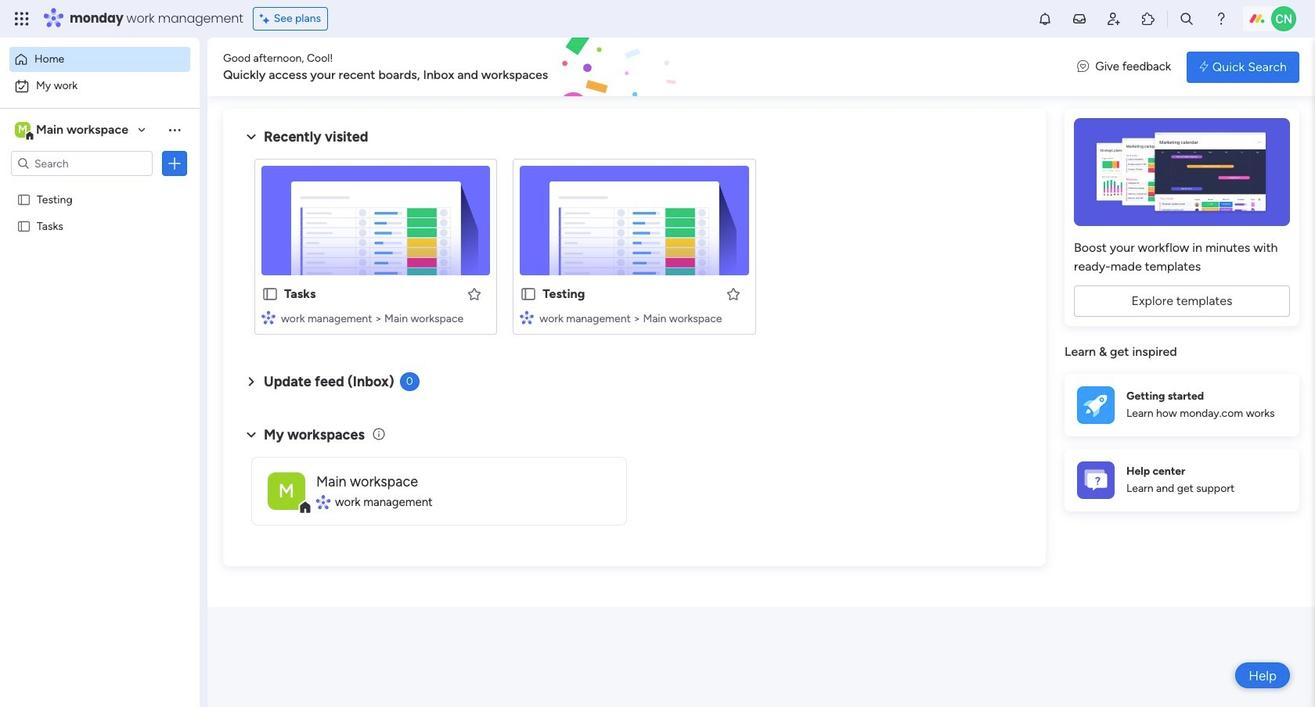 Task type: locate. For each thing, give the bounding box(es) containing it.
public board image
[[16, 218, 31, 233], [520, 286, 537, 303]]

monday marketplace image
[[1141, 11, 1156, 27]]

public board image
[[16, 192, 31, 207], [261, 286, 279, 303]]

v2 user feedback image
[[1077, 58, 1089, 76]]

1 vertical spatial option
[[9, 74, 190, 99]]

public board image inside quick search results list box
[[261, 286, 279, 303]]

help image
[[1213, 11, 1229, 27]]

0 horizontal spatial public board image
[[16, 192, 31, 207]]

0 vertical spatial option
[[9, 47, 190, 72]]

options image
[[167, 156, 182, 171]]

0 vertical spatial public board image
[[16, 218, 31, 233]]

search everything image
[[1179, 11, 1195, 27]]

1 horizontal spatial public board image
[[520, 286, 537, 303]]

1 horizontal spatial public board image
[[261, 286, 279, 303]]

update feed image
[[1072, 11, 1087, 27]]

workspace options image
[[167, 122, 182, 138]]

workspace image
[[268, 472, 305, 510]]

1 vertical spatial public board image
[[520, 286, 537, 303]]

help center element
[[1065, 449, 1299, 512]]

1 horizontal spatial add to favorites image
[[725, 286, 741, 302]]

1 vertical spatial public board image
[[261, 286, 279, 303]]

add to favorites image
[[467, 286, 482, 302], [725, 286, 741, 302]]

list box
[[0, 183, 200, 450]]

option
[[9, 47, 190, 72], [9, 74, 190, 99], [0, 185, 200, 188]]

notifications image
[[1037, 11, 1053, 27]]

0 horizontal spatial add to favorites image
[[467, 286, 482, 302]]

1 add to favorites image from the left
[[467, 286, 482, 302]]



Task type: vqa. For each thing, say whether or not it's contained in the screenshot.
1st ADD TO FAVORITES Icon from right
yes



Task type: describe. For each thing, give the bounding box(es) containing it.
2 vertical spatial option
[[0, 185, 200, 188]]

workspace selection element
[[15, 121, 131, 141]]

close my workspaces image
[[242, 426, 261, 444]]

public board image inside quick search results list box
[[520, 286, 537, 303]]

v2 bolt switch image
[[1199, 58, 1208, 76]]

0 vertical spatial public board image
[[16, 192, 31, 207]]

0 horizontal spatial public board image
[[16, 218, 31, 233]]

getting started element
[[1065, 374, 1299, 436]]

select product image
[[14, 11, 30, 27]]

open update feed (inbox) image
[[242, 373, 261, 391]]

0 element
[[400, 373, 419, 391]]

2 add to favorites image from the left
[[725, 286, 741, 302]]

close recently visited image
[[242, 128, 261, 146]]

invite members image
[[1106, 11, 1122, 27]]

quick search results list box
[[242, 146, 1027, 354]]

Search in workspace field
[[33, 155, 131, 173]]

workspace image
[[15, 121, 31, 139]]

see plans image
[[260, 10, 274, 27]]

templates image image
[[1079, 118, 1285, 226]]

cool name image
[[1271, 6, 1296, 31]]



